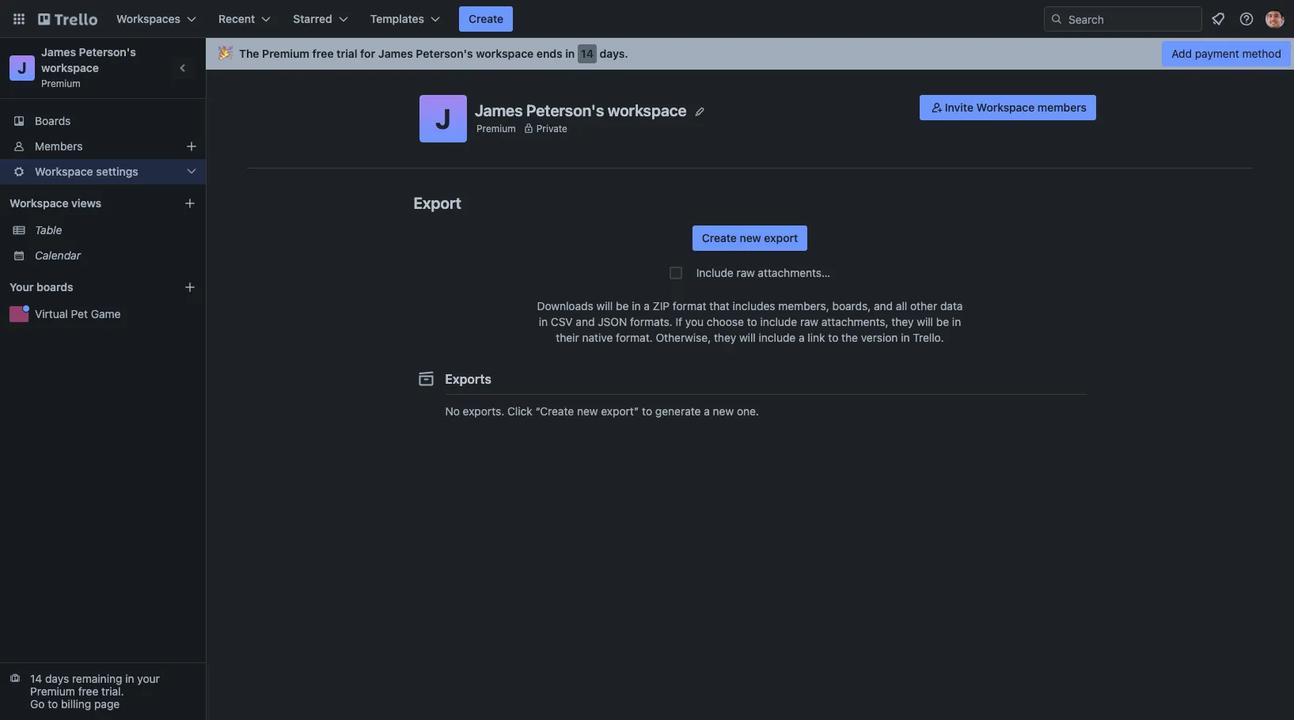 Task type: describe. For each thing, give the bounding box(es) containing it.
page
[[94, 698, 120, 711]]

j button
[[420, 95, 467, 143]]

0 vertical spatial and
[[874, 299, 893, 313]]

you
[[686, 315, 704, 329]]

🎉
[[219, 47, 233, 60]]

j for j link
[[18, 59, 27, 77]]

1 vertical spatial and
[[576, 315, 595, 329]]

0 horizontal spatial new
[[577, 405, 598, 418]]

in inside 14 days remaining in your premium free trial. go to billing page
[[125, 672, 134, 686]]

j for j button
[[436, 102, 451, 135]]

james peterson's workspace link
[[41, 45, 139, 74]]

to down includes
[[747, 315, 758, 329]]

workspace settings
[[35, 165, 138, 178]]

members
[[1038, 101, 1087, 114]]

14 days remaining in your premium free trial. go to billing page
[[30, 672, 160, 711]]

james inside 'banner'
[[378, 47, 413, 60]]

0 vertical spatial will
[[597, 299, 613, 313]]

billing
[[61, 698, 91, 711]]

for
[[360, 47, 376, 60]]

trello.
[[913, 331, 945, 345]]

14 inside 'banner'
[[581, 47, 594, 60]]

j link
[[10, 55, 35, 81]]

invite
[[946, 101, 974, 114]]

other
[[911, 299, 938, 313]]

trial.
[[101, 685, 124, 699]]

james peterson's workspace
[[475, 101, 687, 119]]

create button
[[459, 6, 513, 32]]

2 vertical spatial will
[[740, 331, 756, 345]]

workspace views
[[10, 196, 101, 210]]

back to home image
[[38, 6, 97, 32]]

csv
[[551, 315, 573, 329]]

the
[[842, 331, 859, 345]]

days
[[45, 672, 69, 686]]

virtual
[[35, 307, 68, 321]]

version
[[862, 331, 899, 345]]

in left trello.
[[901, 331, 910, 345]]

days.
[[600, 47, 629, 60]]

2 horizontal spatial will
[[917, 315, 934, 329]]

search image
[[1051, 13, 1064, 25]]

attachments,
[[822, 315, 889, 329]]

0 horizontal spatial a
[[644, 299, 650, 313]]

workspace for james peterson's workspace
[[608, 101, 687, 119]]

add board image
[[184, 281, 196, 294]]

1 vertical spatial include
[[759, 331, 796, 345]]

workspace inside 'banner'
[[476, 47, 534, 60]]

native
[[582, 331, 613, 345]]

"create
[[536, 405, 574, 418]]

export
[[414, 194, 462, 212]]

templates
[[370, 12, 425, 25]]

your boards
[[10, 280, 73, 294]]

confetti image
[[219, 47, 233, 60]]

peterson's inside 'banner'
[[416, 47, 473, 60]]

in left csv
[[539, 315, 548, 329]]

starred
[[293, 12, 332, 25]]

your
[[137, 672, 160, 686]]

1 vertical spatial a
[[799, 331, 805, 345]]

method
[[1243, 47, 1282, 60]]

formats.
[[630, 315, 673, 329]]

include raw attachments…
[[697, 266, 831, 280]]

in up the "formats."
[[632, 299, 641, 313]]

workspace inside invite workspace members button
[[977, 101, 1035, 114]]

choose
[[707, 315, 744, 329]]

remaining
[[72, 672, 122, 686]]

calendar
[[35, 249, 81, 262]]

zip
[[653, 299, 670, 313]]

members
[[35, 139, 83, 153]]

add payment method link
[[1163, 41, 1292, 67]]

free inside 'banner'
[[313, 47, 334, 60]]

exports
[[446, 372, 492, 386]]

workspace settings button
[[0, 159, 206, 185]]

add payment method
[[1172, 47, 1282, 60]]

if
[[676, 315, 683, 329]]

views
[[71, 196, 101, 210]]

0 notifications image
[[1209, 10, 1228, 29]]

pet
[[71, 307, 88, 321]]

calendar link
[[35, 248, 196, 264]]

1 vertical spatial be
[[937, 315, 950, 329]]

0 vertical spatial raw
[[737, 266, 755, 280]]

james for james peterson's workspace
[[475, 101, 523, 119]]

workspace for settings
[[35, 165, 93, 178]]

create new export
[[702, 231, 799, 245]]

open information menu image
[[1239, 11, 1255, 27]]

workspace for views
[[10, 196, 69, 210]]

settings
[[96, 165, 138, 178]]

downloads
[[537, 299, 594, 313]]

peterson's for james peterson's workspace
[[527, 101, 604, 119]]

otherwise,
[[656, 331, 711, 345]]

data
[[941, 299, 963, 313]]

exports.
[[463, 405, 505, 418]]

that
[[710, 299, 730, 313]]

private
[[537, 122, 568, 134]]

recent
[[219, 12, 255, 25]]

export"
[[601, 405, 639, 418]]

ends
[[537, 47, 563, 60]]

export
[[765, 231, 799, 245]]

table
[[35, 223, 62, 237]]

primary element
[[0, 0, 1295, 38]]

your
[[10, 280, 34, 294]]

members link
[[0, 134, 206, 159]]

boards
[[35, 114, 71, 128]]

to right export"
[[642, 405, 653, 418]]

virtual pet game link
[[35, 307, 196, 322]]

create new export button
[[693, 226, 808, 251]]

0 vertical spatial include
[[761, 315, 798, 329]]



Task type: vqa. For each thing, say whether or not it's contained in the screenshot.
Launch Timeline & Stakeholders 'LINK'
no



Task type: locate. For each thing, give the bounding box(es) containing it.
peterson's up private on the top left
[[527, 101, 604, 119]]

workspace down days.
[[608, 101, 687, 119]]

include down includes
[[761, 315, 798, 329]]

workspaces
[[116, 12, 181, 25]]

no
[[446, 405, 460, 418]]

Search field
[[1064, 7, 1202, 31]]

0 horizontal spatial and
[[576, 315, 595, 329]]

james
[[41, 45, 76, 59], [378, 47, 413, 60], [475, 101, 523, 119]]

new left export"
[[577, 405, 598, 418]]

1 horizontal spatial free
[[313, 47, 334, 60]]

a right generate
[[704, 405, 710, 418]]

create inside create 'button'
[[469, 12, 504, 25]]

j
[[18, 59, 27, 77], [436, 102, 451, 135]]

a
[[644, 299, 650, 313], [799, 331, 805, 345], [704, 405, 710, 418]]

boards link
[[0, 109, 206, 134]]

james peterson (jamespeterson93) image
[[1266, 10, 1285, 29]]

create inside the create new export button
[[702, 231, 737, 245]]

workspace inside james peterson's workspace premium
[[41, 61, 99, 74]]

workspace down members
[[35, 165, 93, 178]]

james peterson's workspace premium
[[41, 45, 139, 89]]

2 horizontal spatial a
[[799, 331, 805, 345]]

banner
[[206, 38, 1295, 70]]

james for james peterson's workspace premium
[[41, 45, 76, 59]]

to left the
[[829, 331, 839, 345]]

2 horizontal spatial peterson's
[[527, 101, 604, 119]]

peterson's down back to home "image"
[[79, 45, 136, 59]]

2 horizontal spatial james
[[475, 101, 523, 119]]

workspace right j link
[[41, 61, 99, 74]]

0 vertical spatial create
[[469, 12, 504, 25]]

link
[[808, 331, 826, 345]]

0 horizontal spatial free
[[78, 685, 98, 699]]

to
[[747, 315, 758, 329], [829, 331, 839, 345], [642, 405, 653, 418], [48, 698, 58, 711]]

1 vertical spatial workspace
[[41, 61, 99, 74]]

sm image
[[930, 100, 946, 116]]

0 vertical spatial workspace
[[476, 47, 534, 60]]

0 horizontal spatial peterson's
[[79, 45, 136, 59]]

in inside 'banner'
[[566, 47, 575, 60]]

james right for
[[378, 47, 413, 60]]

raw down members, on the right top
[[801, 315, 819, 329]]

workspace down create 'button'
[[476, 47, 534, 60]]

0 horizontal spatial raw
[[737, 266, 755, 280]]

your boards with 1 items element
[[10, 278, 160, 297]]

1 horizontal spatial workspace
[[476, 47, 534, 60]]

premium
[[262, 47, 310, 60], [41, 78, 81, 89], [477, 122, 516, 134], [30, 685, 75, 699]]

create
[[469, 12, 504, 25], [702, 231, 737, 245]]

2 horizontal spatial new
[[740, 231, 762, 245]]

0 vertical spatial 14
[[581, 47, 594, 60]]

be down data
[[937, 315, 950, 329]]

downloads will be in a zip format that includes members, boards, and all other data in csv and json formats. if you choose to include raw attachments, they will be in their native format. otherwise, they will include a link to the version in trello.
[[537, 299, 963, 345]]

table link
[[35, 223, 196, 238]]

they
[[892, 315, 914, 329], [714, 331, 737, 345]]

a left 'zip'
[[644, 299, 650, 313]]

1 vertical spatial will
[[917, 315, 934, 329]]

boards,
[[833, 299, 871, 313]]

attachments…
[[758, 266, 831, 280]]

templates button
[[361, 6, 450, 32]]

in left your on the left of page
[[125, 672, 134, 686]]

0 vertical spatial free
[[313, 47, 334, 60]]

0 horizontal spatial will
[[597, 299, 613, 313]]

no exports. click "create new export" to generate a new one.
[[446, 405, 759, 418]]

1 vertical spatial free
[[78, 685, 98, 699]]

14 left days.
[[581, 47, 594, 60]]

1 horizontal spatial will
[[740, 331, 756, 345]]

be up json on the top of page
[[616, 299, 629, 313]]

create for create new export
[[702, 231, 737, 245]]

will up json on the top of page
[[597, 299, 613, 313]]

workspace right invite
[[977, 101, 1035, 114]]

2 horizontal spatial workspace
[[608, 101, 687, 119]]

peterson's for james peterson's workspace premium
[[79, 45, 136, 59]]

workspace
[[977, 101, 1035, 114], [35, 165, 93, 178], [10, 196, 69, 210]]

they down the all
[[892, 315, 914, 329]]

create up the 🎉 the premium free trial for james peterson's workspace ends in 14 days.
[[469, 12, 504, 25]]

1 vertical spatial create
[[702, 231, 737, 245]]

14 left days
[[30, 672, 42, 686]]

recent button
[[209, 6, 281, 32]]

trial
[[337, 47, 358, 60]]

their
[[556, 331, 580, 345]]

2 vertical spatial a
[[704, 405, 710, 418]]

generate
[[656, 405, 701, 418]]

1 vertical spatial workspace
[[35, 165, 93, 178]]

14
[[581, 47, 594, 60], [30, 672, 42, 686]]

and left the all
[[874, 299, 893, 313]]

peterson's down templates dropdown button at the left top of the page
[[416, 47, 473, 60]]

1 horizontal spatial raw
[[801, 315, 819, 329]]

include left link
[[759, 331, 796, 345]]

to inside 14 days remaining in your premium free trial. go to billing page
[[48, 698, 58, 711]]

free inside 14 days remaining in your premium free trial. go to billing page
[[78, 685, 98, 699]]

1 horizontal spatial be
[[937, 315, 950, 329]]

json
[[598, 315, 627, 329]]

0 horizontal spatial workspace
[[41, 61, 99, 74]]

be
[[616, 299, 629, 313], [937, 315, 950, 329]]

one.
[[737, 405, 759, 418]]

new left export
[[740, 231, 762, 245]]

virtual pet game
[[35, 307, 121, 321]]

premium inside james peterson's workspace premium
[[41, 78, 81, 89]]

james inside james peterson's workspace premium
[[41, 45, 76, 59]]

will down choose
[[740, 331, 756, 345]]

workspace up table
[[10, 196, 69, 210]]

workspace
[[476, 47, 534, 60], [41, 61, 99, 74], [608, 101, 687, 119]]

include
[[697, 266, 734, 280]]

1 horizontal spatial j
[[436, 102, 451, 135]]

new
[[740, 231, 762, 245], [577, 405, 598, 418], [713, 405, 734, 418]]

1 horizontal spatial a
[[704, 405, 710, 418]]

go
[[30, 698, 45, 711]]

0 horizontal spatial create
[[469, 12, 504, 25]]

0 horizontal spatial 14
[[30, 672, 42, 686]]

they down choose
[[714, 331, 737, 345]]

banner containing 🎉
[[206, 38, 1295, 70]]

j inside button
[[436, 102, 451, 135]]

workspace inside workspace settings popup button
[[35, 165, 93, 178]]

format
[[673, 299, 707, 313]]

1 horizontal spatial peterson's
[[416, 47, 473, 60]]

14 inside 14 days remaining in your premium free trial. go to billing page
[[30, 672, 42, 686]]

boards
[[36, 280, 73, 294]]

the
[[239, 47, 259, 60]]

1 horizontal spatial james
[[378, 47, 413, 60]]

and up native
[[576, 315, 595, 329]]

0 vertical spatial be
[[616, 299, 629, 313]]

invite workspace members button
[[920, 95, 1097, 120]]

0 vertical spatial workspace
[[977, 101, 1035, 114]]

workspaces button
[[107, 6, 206, 32]]

james right j button
[[475, 101, 523, 119]]

starred button
[[284, 6, 358, 32]]

1 horizontal spatial and
[[874, 299, 893, 313]]

invite workspace members
[[946, 101, 1087, 114]]

j down the 🎉 the premium free trial for james peterson's workspace ends in 14 days.
[[436, 102, 451, 135]]

in down data
[[953, 315, 962, 329]]

0 horizontal spatial j
[[18, 59, 27, 77]]

game
[[91, 307, 121, 321]]

0 horizontal spatial james
[[41, 45, 76, 59]]

create for create
[[469, 12, 504, 25]]

members,
[[779, 299, 830, 313]]

1 vertical spatial 14
[[30, 672, 42, 686]]

1 vertical spatial raw
[[801, 315, 819, 329]]

0 vertical spatial j
[[18, 59, 27, 77]]

workspace navigation collapse icon image
[[173, 57, 195, 79]]

create a view image
[[184, 197, 196, 210]]

new inside button
[[740, 231, 762, 245]]

will down other at the top of the page
[[917, 315, 934, 329]]

premium inside 14 days remaining in your premium free trial. go to billing page
[[30, 685, 75, 699]]

go to billing page link
[[30, 698, 120, 711]]

click
[[508, 405, 533, 418]]

in
[[566, 47, 575, 60], [632, 299, 641, 313], [539, 315, 548, 329], [953, 315, 962, 329], [901, 331, 910, 345], [125, 672, 134, 686]]

🎉 the premium free trial for james peterson's workspace ends in 14 days.
[[219, 47, 629, 60]]

0 vertical spatial a
[[644, 299, 650, 313]]

1 horizontal spatial create
[[702, 231, 737, 245]]

include
[[761, 315, 798, 329], [759, 331, 796, 345]]

includes
[[733, 299, 776, 313]]

peterson's inside james peterson's workspace premium
[[79, 45, 136, 59]]

2 vertical spatial workspace
[[608, 101, 687, 119]]

a left link
[[799, 331, 805, 345]]

j left james peterson's workspace premium
[[18, 59, 27, 77]]

payment
[[1196, 47, 1240, 60]]

to right the go
[[48, 698, 58, 711]]

1 horizontal spatial 14
[[581, 47, 594, 60]]

raw right include on the top right of the page
[[737, 266, 755, 280]]

workspace for james peterson's workspace premium
[[41, 61, 99, 74]]

james down back to home "image"
[[41, 45, 76, 59]]

premium inside 'banner'
[[262, 47, 310, 60]]

all
[[896, 299, 908, 313]]

raw
[[737, 266, 755, 280], [801, 315, 819, 329]]

raw inside downloads will be in a zip format that includes members, boards, and all other data in csv and json formats. if you choose to include raw attachments, they will be in their native format. otherwise, they will include a link to the version in trello.
[[801, 315, 819, 329]]

peterson's
[[79, 45, 136, 59], [416, 47, 473, 60], [527, 101, 604, 119]]

1 vertical spatial they
[[714, 331, 737, 345]]

0 horizontal spatial be
[[616, 299, 629, 313]]

1 horizontal spatial new
[[713, 405, 734, 418]]

format.
[[616, 331, 653, 345]]

1 vertical spatial j
[[436, 102, 451, 135]]

will
[[597, 299, 613, 313], [917, 315, 934, 329], [740, 331, 756, 345]]

2 vertical spatial workspace
[[10, 196, 69, 210]]

add
[[1172, 47, 1193, 60]]

1 horizontal spatial they
[[892, 315, 914, 329]]

create up include on the top right of the page
[[702, 231, 737, 245]]

new left one.
[[713, 405, 734, 418]]

0 vertical spatial they
[[892, 315, 914, 329]]

in right ends
[[566, 47, 575, 60]]

0 horizontal spatial they
[[714, 331, 737, 345]]



